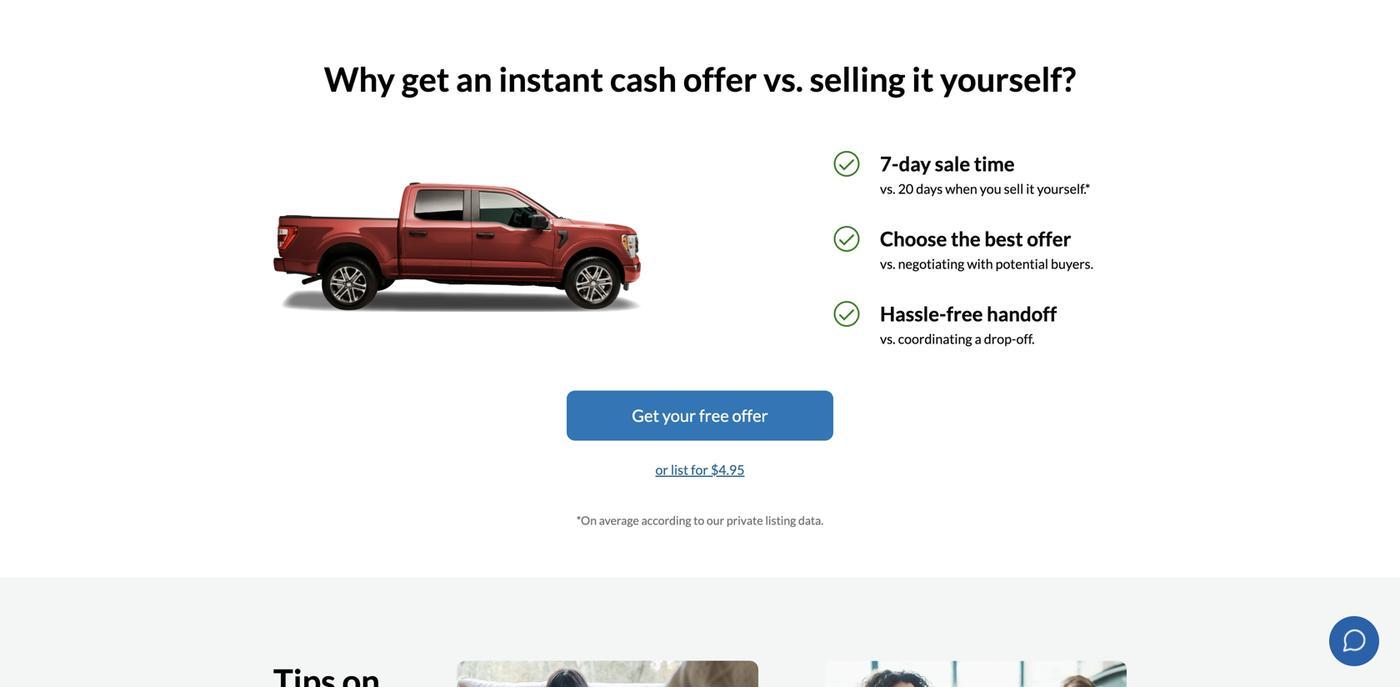 Task type: describe. For each thing, give the bounding box(es) containing it.
or
[[656, 462, 669, 478]]

get your free offer
[[632, 406, 769, 426]]

coordinating
[[899, 331, 973, 347]]

*on
[[577, 513, 597, 527]]

sale
[[935, 152, 971, 176]]

*on average according to our private listing data.
[[577, 513, 824, 527]]

vs. for vs. 20 days when you sell it yourself.*
[[881, 181, 896, 197]]

data.
[[799, 513, 824, 527]]

why
[[324, 59, 395, 99]]

offer for get your free offer
[[733, 406, 769, 426]]

why get an instant cash offer vs. selling it yourself?
[[324, 59, 1077, 99]]

choose
[[881, 227, 948, 251]]

time
[[975, 152, 1015, 176]]

car image
[[274, 181, 642, 312]]

listing
[[766, 513, 797, 527]]

get
[[402, 59, 450, 99]]

vs. for vs. coordinating a drop-off.
[[881, 331, 896, 347]]

off.
[[1017, 331, 1035, 347]]

cash
[[610, 59, 677, 99]]

the
[[951, 227, 981, 251]]

0 vertical spatial it
[[912, 59, 934, 99]]

selling
[[810, 59, 906, 99]]

vs. left selling
[[764, 59, 804, 99]]

a
[[975, 331, 982, 347]]

list
[[671, 462, 689, 478]]

day
[[899, 152, 932, 176]]

private
[[727, 513, 764, 527]]

vs. for vs. negotiating with potential buyers.
[[881, 256, 896, 272]]

offer for choose the best offer
[[1028, 227, 1072, 251]]

handoff
[[987, 302, 1057, 326]]

sell
[[1005, 181, 1024, 197]]

get
[[632, 406, 660, 426]]

drop-
[[985, 331, 1017, 347]]

free inside button
[[700, 406, 729, 426]]

our
[[707, 513, 725, 527]]

hassle-
[[881, 302, 947, 326]]

or list for $4.95 button
[[655, 457, 746, 482]]



Task type: locate. For each thing, give the bounding box(es) containing it.
0 horizontal spatial free
[[700, 406, 729, 426]]

your
[[663, 406, 696, 426]]

free
[[947, 302, 984, 326], [700, 406, 729, 426]]

vs. 20 days when you sell it yourself.*
[[881, 181, 1091, 197]]

7-day sale time
[[881, 152, 1015, 176]]

2 vertical spatial offer
[[733, 406, 769, 426]]

offer
[[684, 59, 757, 99], [1028, 227, 1072, 251], [733, 406, 769, 426]]

when
[[946, 181, 978, 197]]

0 vertical spatial free
[[947, 302, 984, 326]]

best
[[985, 227, 1024, 251]]

it
[[912, 59, 934, 99], [1027, 181, 1035, 197]]

20
[[899, 181, 914, 197]]

it right selling
[[912, 59, 934, 99]]

offer up buyers.
[[1028, 227, 1072, 251]]

vs.
[[764, 59, 804, 99], [881, 181, 896, 197], [881, 256, 896, 272], [881, 331, 896, 347]]

vs. negotiating with potential buyers.
[[881, 256, 1094, 272]]

offer right cash
[[684, 59, 757, 99]]

vs. left 20
[[881, 181, 896, 197]]

7-
[[881, 152, 899, 176]]

buyers.
[[1052, 256, 1094, 272]]

vs. coordinating a drop-off.
[[881, 331, 1035, 347]]

free up vs. coordinating a drop-off.
[[947, 302, 984, 326]]

0 vertical spatial offer
[[684, 59, 757, 99]]

choose the best offer
[[881, 227, 1072, 251]]

offer up the $4.95
[[733, 406, 769, 426]]

according
[[642, 513, 692, 527]]

potential
[[996, 256, 1049, 272]]

an
[[456, 59, 493, 99]]

you
[[980, 181, 1002, 197]]

free right your
[[700, 406, 729, 426]]

vs. down hassle-
[[881, 331, 896, 347]]

1 horizontal spatial free
[[947, 302, 984, 326]]

negotiating
[[899, 256, 965, 272]]

get your free offer button
[[567, 391, 834, 441]]

yourself.*
[[1038, 181, 1091, 197]]

or list for $4.95
[[656, 462, 745, 478]]

vs. down the 'choose'
[[881, 256, 896, 272]]

with
[[968, 256, 994, 272]]

for
[[691, 462, 709, 478]]

1 vertical spatial it
[[1027, 181, 1035, 197]]

hassle-free handoff
[[881, 302, 1057, 326]]

average
[[599, 513, 639, 527]]

offer inside button
[[733, 406, 769, 426]]

days
[[917, 181, 943, 197]]

1 horizontal spatial it
[[1027, 181, 1035, 197]]

instant
[[499, 59, 604, 99]]

it right sell on the right
[[1027, 181, 1035, 197]]

$4.95
[[711, 462, 745, 478]]

yourself?
[[941, 59, 1077, 99]]

open chat window image
[[1342, 627, 1368, 654]]

to
[[694, 513, 705, 527]]

0 horizontal spatial it
[[912, 59, 934, 99]]

1 vertical spatial offer
[[1028, 227, 1072, 251]]

1 vertical spatial free
[[700, 406, 729, 426]]



Task type: vqa. For each thing, say whether or not it's contained in the screenshot.
Open Chat Window icon
yes



